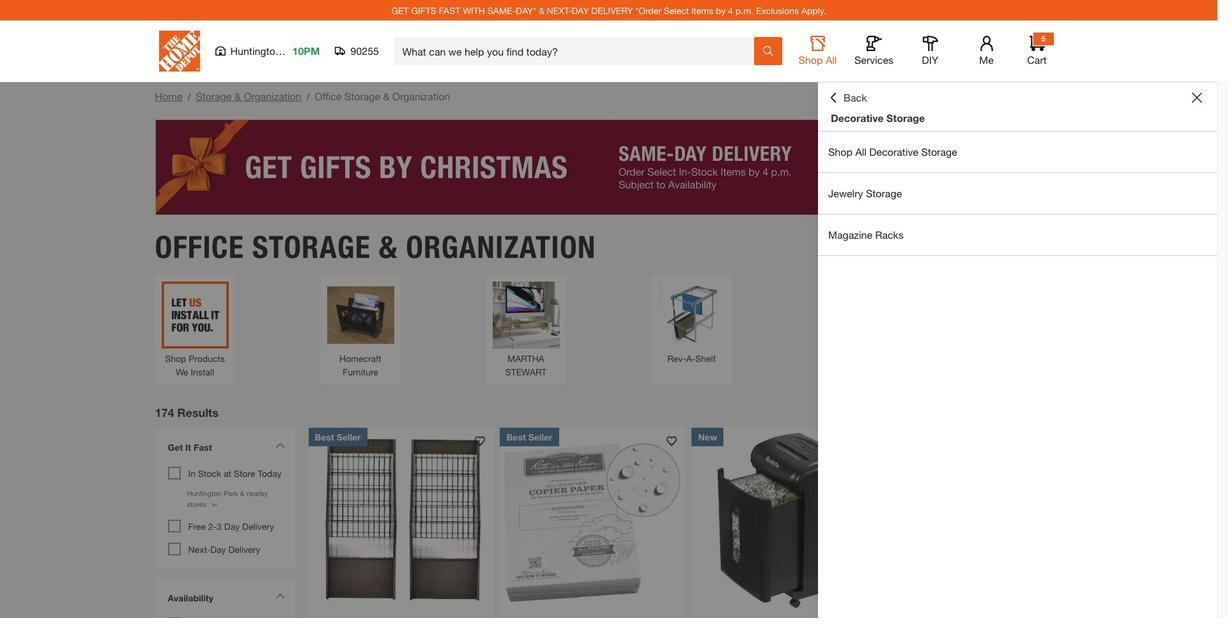 Task type: describe. For each thing, give the bounding box(es) containing it.
free 2-3 day delivery link
[[188, 521, 274, 532]]

homecraft
[[340, 353, 382, 364]]

store
[[234, 468, 255, 479]]

3
[[217, 521, 222, 532]]

we
[[176, 367, 188, 378]]

menu containing shop all decorative storage
[[818, 132, 1218, 256]]

cart
[[1027, 54, 1047, 66]]

0 vertical spatial day
[[224, 521, 240, 532]]

day
[[572, 5, 589, 16]]

p.m.
[[736, 5, 754, 16]]

5
[[1042, 34, 1046, 43]]

in
[[188, 468, 196, 479]]

0 vertical spatial decorative
[[831, 112, 884, 124]]

services
[[855, 54, 894, 66]]

0 horizontal spatial office
[[155, 229, 244, 266]]

magazine racks
[[829, 229, 904, 241]]

stewart
[[505, 367, 547, 378]]

1 vertical spatial delivery
[[229, 544, 260, 555]]

free
[[188, 521, 206, 532]]

homecraft furniture link
[[327, 282, 394, 379]]

shop for shop all decorative storage
[[829, 146, 853, 158]]

all-weather 8-1/2 in. x 11 in. 20 lbs. bulk copier paper, white (500-sheet pack) image
[[500, 428, 686, 613]]

10pm
[[292, 45, 320, 57]]

gifts
[[411, 5, 437, 16]]

174 results
[[155, 406, 219, 420]]

feedback link image
[[1210, 216, 1227, 285]]

best for wooden free standing 6-tier display literature brochure magazine rack in black (2-pack) image
[[315, 432, 334, 443]]

shop products we install
[[165, 353, 225, 378]]

homecraft furniture
[[340, 353, 382, 378]]

jewelry
[[829, 187, 863, 199]]

drawer close image
[[1192, 93, 1202, 103]]

in stock at store today link
[[188, 468, 282, 479]]

rev-
[[668, 353, 686, 364]]

it
[[185, 442, 191, 453]]

174
[[155, 406, 174, 420]]

with
[[463, 5, 485, 16]]

today
[[258, 468, 282, 479]]

stock
[[198, 468, 221, 479]]

shop for shop products we install
[[165, 353, 186, 364]]

90255 button
[[335, 45, 379, 58]]

0 vertical spatial office
[[315, 90, 342, 102]]

home link
[[155, 90, 183, 102]]

huntington park
[[230, 45, 305, 57]]

availability link
[[161, 585, 289, 615]]

martha
[[508, 353, 545, 364]]

huntington
[[230, 45, 281, 57]]

0 vertical spatial delivery
[[242, 521, 274, 532]]

next-day delivery
[[188, 544, 260, 555]]

select
[[664, 5, 689, 16]]

home
[[155, 90, 183, 102]]

services button
[[854, 36, 895, 66]]

get it fast
[[168, 442, 212, 453]]

next-
[[188, 544, 210, 555]]

wooden free standing 6-tier display literature brochure magazine rack in black (2-pack) image
[[308, 428, 494, 613]]

magazine racks link
[[818, 215, 1218, 256]]

seller for wooden free standing 6-tier display literature brochure magazine rack in black (2-pack) image
[[337, 432, 361, 443]]

office storage & organization
[[155, 229, 596, 266]]

90255
[[351, 45, 379, 57]]

shop products we install link
[[161, 282, 229, 379]]



Task type: locate. For each thing, give the bounding box(es) containing it.
best seller
[[315, 432, 361, 443], [507, 432, 553, 443]]

delivery down free 2-3 day delivery on the left bottom of page
[[229, 544, 260, 555]]

1 horizontal spatial best
[[507, 432, 526, 443]]

decorative down decorative storage
[[870, 146, 919, 158]]

organization
[[244, 90, 302, 102], [393, 90, 450, 102], [406, 229, 596, 266]]

back
[[844, 91, 867, 104]]

a-
[[686, 353, 696, 364]]

0 horizontal spatial seller
[[337, 432, 361, 443]]

apply.
[[802, 5, 826, 16]]

get gifts fast with same-day* & next-day delivery *order select items by 4 p.m. exclusions apply.
[[392, 5, 826, 16]]

products
[[189, 353, 225, 364]]

rev-a-shelf link
[[658, 282, 725, 365]]

next-day delivery link
[[188, 544, 260, 555]]

shop inside menu
[[829, 146, 853, 158]]

at
[[224, 468, 231, 479]]

0 horizontal spatial best
[[315, 432, 334, 443]]

jewelry storage link
[[818, 173, 1218, 214]]

storage & organization link
[[196, 90, 302, 102]]

best for all-weather 8-1/2 in. x 11 in. 20 lbs. bulk copier paper, white (500-sheet pack) image
[[507, 432, 526, 443]]

shop all
[[799, 54, 837, 66]]

1 seller from the left
[[337, 432, 361, 443]]

free 2-3 day delivery
[[188, 521, 274, 532]]

same-
[[488, 5, 516, 16]]

shop products we install image
[[161, 282, 229, 349]]

all inside menu
[[856, 146, 867, 158]]

1 horizontal spatial /
[[307, 91, 310, 102]]

shop all decorative storage link
[[818, 132, 1218, 173]]

the home depot logo image
[[159, 31, 200, 72]]

1 horizontal spatial best seller
[[507, 432, 553, 443]]

best
[[315, 432, 334, 443], [507, 432, 526, 443]]

/ right home link
[[188, 91, 191, 102]]

all for shop all decorative storage
[[856, 146, 867, 158]]

delivery
[[242, 521, 274, 532], [229, 544, 260, 555]]

0 horizontal spatial shop
[[165, 353, 186, 364]]

4
[[728, 5, 733, 16]]

2 vertical spatial shop
[[165, 353, 186, 364]]

back button
[[829, 91, 867, 104]]

exclusions
[[756, 5, 799, 16]]

seller for all-weather 8-1/2 in. x 11 in. 20 lbs. bulk copier paper, white (500-sheet pack) image
[[529, 432, 553, 443]]

2 horizontal spatial shop
[[829, 146, 853, 158]]

shelf
[[696, 353, 716, 364]]

martha stewart link
[[493, 282, 560, 379]]

1 vertical spatial all
[[856, 146, 867, 158]]

0 vertical spatial all
[[826, 54, 837, 66]]

0 horizontal spatial /
[[188, 91, 191, 102]]

1 vertical spatial shop
[[829, 146, 853, 158]]

fast
[[439, 5, 460, 16]]

0 vertical spatial shop
[[799, 54, 823, 66]]

1 horizontal spatial shop
[[799, 54, 823, 66]]

by
[[716, 5, 726, 16]]

1 best from the left
[[315, 432, 334, 443]]

shop up jewelry
[[829, 146, 853, 158]]

shop inside button
[[799, 54, 823, 66]]

furniture
[[343, 367, 378, 378]]

best seller for wooden free standing 6-tier display literature brochure magazine rack in black (2-pack) image
[[315, 432, 361, 443]]

2 / from the left
[[307, 91, 310, 102]]

diy button
[[910, 36, 951, 66]]

all down decorative storage
[[856, 146, 867, 158]]

1 horizontal spatial seller
[[529, 432, 553, 443]]

shop all decorative storage
[[829, 146, 958, 158]]

me
[[980, 54, 994, 66]]

martha stewart
[[505, 353, 547, 378]]

1 horizontal spatial all
[[856, 146, 867, 158]]

me button
[[966, 36, 1007, 66]]

30 l/7.9 gal. paper shredder cross cut document shredder for credit card/cd/junk mail shredder for office home image
[[692, 428, 877, 613]]

2 best seller from the left
[[507, 432, 553, 443]]

delivery right the 3
[[242, 521, 274, 532]]

rev a shelf image
[[658, 282, 725, 349]]

0 horizontal spatial best seller
[[315, 432, 361, 443]]

in stock at store today
[[188, 468, 282, 479]]

all inside button
[[826, 54, 837, 66]]

day down the 3
[[210, 544, 226, 555]]

seller
[[337, 432, 361, 443], [529, 432, 553, 443]]

/
[[188, 91, 191, 102], [307, 91, 310, 102]]

all up back "button"
[[826, 54, 837, 66]]

1 vertical spatial office
[[155, 229, 244, 266]]

install
[[191, 367, 214, 378]]

What can we help you find today? search field
[[402, 38, 753, 65]]

cart 5
[[1027, 34, 1047, 66]]

next-
[[547, 5, 572, 16]]

homecraft furniture image
[[327, 282, 394, 349]]

sponsored banner image
[[155, 120, 1063, 215]]

racks
[[875, 229, 904, 241]]

decorative down back
[[831, 112, 884, 124]]

availability
[[168, 593, 214, 604]]

new
[[698, 432, 717, 443]]

best seller for all-weather 8-1/2 in. x 11 in. 20 lbs. bulk copier paper, white (500-sheet pack) image
[[507, 432, 553, 443]]

shop all button
[[798, 36, 838, 66]]

menu
[[818, 132, 1218, 256]]

day right the 3
[[224, 521, 240, 532]]

decorative inside menu
[[870, 146, 919, 158]]

diy
[[922, 54, 939, 66]]

shop down apply. at right top
[[799, 54, 823, 66]]

2 seller from the left
[[529, 432, 553, 443]]

/ down 10pm
[[307, 91, 310, 102]]

items
[[692, 5, 714, 16]]

home / storage & organization / office storage & organization
[[155, 90, 450, 102]]

all for shop all
[[826, 54, 837, 66]]

results
[[177, 406, 219, 420]]

rev-a-shelf
[[668, 353, 716, 364]]

day*
[[516, 5, 536, 16]]

magazine
[[829, 229, 873, 241]]

delivery
[[592, 5, 633, 16]]

0 horizontal spatial all
[[826, 54, 837, 66]]

martha stewart image
[[493, 282, 560, 349]]

1 vertical spatial decorative
[[870, 146, 919, 158]]

office
[[315, 90, 342, 102], [155, 229, 244, 266]]

shop
[[799, 54, 823, 66], [829, 146, 853, 158], [165, 353, 186, 364]]

2-
[[208, 521, 217, 532]]

decorative storage
[[831, 112, 925, 124]]

1 best seller from the left
[[315, 432, 361, 443]]

get
[[392, 5, 409, 16]]

1 vertical spatial day
[[210, 544, 226, 555]]

shop up we
[[165, 353, 186, 364]]

all
[[826, 54, 837, 66], [856, 146, 867, 158]]

1 / from the left
[[188, 91, 191, 102]]

decorative
[[831, 112, 884, 124], [870, 146, 919, 158]]

shop inside shop products we install
[[165, 353, 186, 364]]

*order
[[636, 5, 662, 16]]

fast
[[194, 442, 212, 453]]

jewelry storage
[[829, 187, 902, 199]]

2 best from the left
[[507, 432, 526, 443]]

storage
[[196, 90, 232, 102], [344, 90, 380, 102], [887, 112, 925, 124], [922, 146, 958, 158], [866, 187, 902, 199], [252, 229, 371, 266]]

&
[[539, 5, 545, 16], [235, 90, 241, 102], [383, 90, 390, 102], [379, 229, 398, 266]]

get it fast link
[[161, 434, 289, 464]]

shop for shop all
[[799, 54, 823, 66]]

get
[[168, 442, 183, 453]]

park
[[284, 45, 305, 57]]

1 horizontal spatial office
[[315, 90, 342, 102]]



Task type: vqa. For each thing, say whether or not it's contained in the screenshot.
Manifolds
no



